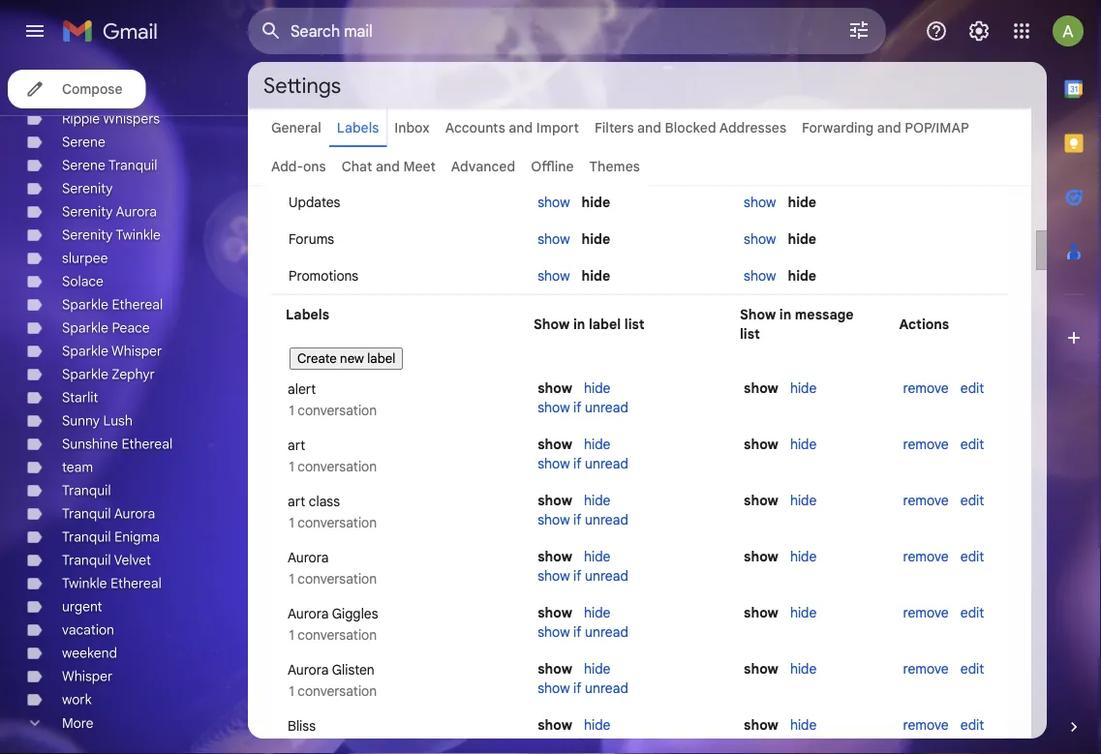 Task type: vqa. For each thing, say whether or not it's contained in the screenshot.
Małe,
no



Task type: describe. For each thing, give the bounding box(es) containing it.
accounts and import
[[445, 119, 580, 136]]

3 serenity from the top
[[62, 227, 113, 244]]

aurora for aurora glisten 1 conversation
[[288, 662, 329, 679]]

ripple
[[62, 110, 100, 127]]

4 sparkle from the top
[[62, 366, 108, 383]]

serene for serene
[[62, 134, 105, 151]]

edit for art 1 conversation
[[961, 436, 985, 453]]

aurora giggles 1 conversation
[[286, 606, 379, 644]]

whisper link
[[62, 669, 113, 686]]

general
[[271, 119, 322, 136]]

7 remove link from the top
[[904, 717, 950, 734]]

more button
[[0, 712, 233, 736]]

1 vertical spatial twinkle
[[62, 576, 107, 593]]

starlit link
[[62, 390, 98, 407]]

1 inside aurora glisten 1 conversation
[[289, 684, 294, 701]]

support image
[[926, 19, 949, 43]]

alert 1 conversation
[[286, 381, 377, 420]]

serene tranquil link
[[62, 157, 157, 174]]

conversation inside alert 1 conversation
[[298, 403, 377, 420]]

if for aurora giggles 1 conversation
[[574, 624, 582, 641]]

remove for art class 1 conversation
[[904, 492, 950, 509]]

0 vertical spatial whisper
[[111, 343, 162, 360]]

unread for alert 1 conversation
[[585, 399, 629, 416]]

urgent link
[[62, 599, 102, 616]]

starlit
[[62, 390, 98, 407]]

aurora glisten 1 conversation
[[286, 662, 377, 701]]

sparkle whisper link
[[62, 343, 162, 360]]

slurpee link
[[62, 250, 108, 267]]

tranquil enigma link
[[62, 529, 160, 546]]

show if unread link for art 1 conversation
[[538, 456, 629, 472]]

show if unread link for aurora glisten 1 conversation
[[538, 680, 629, 697]]

7 if from the top
[[574, 737, 582, 754]]

1 inside alert 1 conversation
[[289, 403, 294, 420]]

edit link for aurora 1 conversation
[[961, 549, 985, 566]]

tranquil down team at the left bottom
[[62, 483, 111, 500]]

edit link for aurora glisten 1 conversation
[[961, 661, 985, 678]]

chat and meet
[[342, 158, 436, 175]]

giggles
[[332, 606, 379, 623]]

accounts
[[445, 119, 506, 136]]

tranquil velvet link
[[62, 552, 151, 569]]

1 inside aurora giggles 1 conversation
[[289, 628, 294, 644]]

if for art class 1 conversation
[[574, 512, 582, 529]]

labels link
[[337, 119, 379, 136]]

create new label button
[[290, 348, 403, 370]]

unread for aurora 1 conversation
[[585, 568, 629, 585]]

remove link for aurora glisten 1 conversation
[[904, 661, 950, 678]]

compose
[[62, 80, 123, 97]]

filters and blocked addresses
[[595, 119, 787, 136]]

addresses
[[720, 119, 787, 136]]

label inside button
[[368, 351, 396, 367]]

in inside show in message list
[[780, 306, 792, 323]]

zephyr
[[112, 366, 155, 383]]

inbox
[[395, 119, 430, 136]]

and for forwarding
[[878, 119, 902, 136]]

solace
[[62, 273, 104, 290]]

7 hide show if unread from the top
[[538, 717, 629, 754]]

sunny lush link
[[62, 413, 133, 430]]

enigma
[[115, 529, 160, 546]]

unread for art class 1 conversation
[[585, 512, 629, 529]]

meet
[[404, 158, 436, 175]]

ripple whispers link
[[62, 110, 160, 127]]

ripple whispers
[[62, 110, 160, 127]]

hide show if unread for aurora giggles 1 conversation
[[538, 605, 629, 641]]

aurora 1 conversation
[[286, 550, 377, 588]]

2 vertical spatial ethereal
[[111, 576, 162, 593]]

class
[[309, 494, 340, 511]]

weekend link
[[62, 645, 117, 662]]

pop/imap
[[905, 119, 970, 136]]

settings image
[[968, 19, 991, 43]]

whispers
[[103, 110, 160, 127]]

filters and blocked addresses link
[[595, 119, 787, 136]]

sparkle peace link
[[62, 320, 150, 337]]

0 vertical spatial twinkle
[[116, 227, 161, 244]]

art 1 conversation
[[286, 438, 377, 476]]

3 sparkle from the top
[[62, 343, 108, 360]]

sunny
[[62, 413, 100, 430]]

work link
[[62, 692, 92, 709]]

edit link for alert 1 conversation
[[961, 380, 985, 397]]

art for art
[[288, 438, 306, 455]]

show if unread link for aurora giggles 1 conversation
[[538, 624, 629, 641]]

navigation containing compose
[[0, 0, 248, 755]]

1 inside art class 1 conversation
[[289, 515, 294, 532]]

remove for aurora glisten 1 conversation
[[904, 661, 950, 678]]

2 sparkle from the top
[[62, 320, 108, 337]]

main menu image
[[23, 19, 47, 43]]

Search mail text field
[[291, 21, 794, 41]]

chat and meet link
[[342, 158, 436, 175]]

offline
[[531, 158, 574, 175]]

in inside labels show in label list
[[574, 316, 586, 333]]

sunshine ethereal link
[[62, 436, 173, 453]]

filters
[[595, 119, 634, 136]]

label inside labels show in label list
[[589, 316, 621, 333]]

solace link
[[62, 273, 104, 290]]

1 vertical spatial whisper
[[62, 669, 113, 686]]

add-ons link
[[271, 158, 326, 175]]

tranquil link
[[62, 483, 111, 500]]

sparkle ethereal link
[[62, 297, 163, 314]]

remove link for art class 1 conversation
[[904, 492, 950, 509]]

forwarding and pop/imap link
[[803, 119, 970, 136]]

conversation inside aurora glisten 1 conversation
[[298, 684, 377, 701]]

7 show if unread link from the top
[[538, 737, 629, 754]]

1 serenity from the top
[[62, 180, 113, 197]]

7 edit from the top
[[961, 717, 985, 734]]

conversation inside aurora giggles 1 conversation
[[298, 628, 377, 644]]

conversation inside aurora 1 conversation
[[298, 571, 377, 588]]

forwarding and pop/imap
[[803, 119, 970, 136]]

team
[[62, 459, 93, 476]]

forwarding
[[803, 119, 874, 136]]

list inside labels show in label list
[[625, 316, 645, 333]]

work
[[62, 692, 92, 709]]

compose button
[[8, 70, 146, 109]]

edit for aurora giggles 1 conversation
[[961, 605, 985, 622]]

sunshine
[[62, 436, 118, 453]]

accounts and import link
[[445, 119, 580, 136]]

themes
[[590, 158, 640, 175]]

offline link
[[531, 158, 574, 175]]

serene link
[[62, 134, 105, 151]]

serenity link
[[62, 180, 113, 197]]

bliss
[[288, 719, 316, 736]]

gmail image
[[62, 12, 168, 50]]

message
[[796, 306, 854, 323]]



Task type: locate. For each thing, give the bounding box(es) containing it.
sparkle up sparkle whisper 'link'
[[62, 320, 108, 337]]

more
[[62, 715, 94, 732]]

6 if from the top
[[574, 680, 582, 697]]

4 if from the top
[[574, 568, 582, 585]]

1
[[289, 403, 294, 420], [289, 459, 294, 476], [289, 515, 294, 532], [289, 571, 294, 588], [289, 628, 294, 644], [289, 684, 294, 701]]

2 unread from the top
[[585, 456, 629, 472]]

5 edit from the top
[[961, 605, 985, 622]]

whisper up zephyr
[[111, 343, 162, 360]]

6 show if unread link from the top
[[538, 680, 629, 697]]

show if unread link for aurora 1 conversation
[[538, 568, 629, 585]]

aurora for aurora 1 conversation
[[288, 550, 329, 567]]

serenity down serenity link
[[62, 204, 113, 220]]

4 1 from the top
[[289, 571, 294, 588]]

edit link for aurora giggles 1 conversation
[[961, 605, 985, 622]]

alert
[[288, 381, 316, 398]]

edit for aurora glisten 1 conversation
[[961, 661, 985, 678]]

sparkle down the sparkle peace link
[[62, 343, 108, 360]]

updates
[[289, 194, 341, 211]]

7 remove from the top
[[904, 717, 950, 734]]

remove link for aurora 1 conversation
[[904, 549, 950, 566]]

chat
[[342, 158, 372, 175]]

serene inside serene tranquil serenity serenity aurora serenity twinkle slurpee solace sparkle ethereal sparkle peace sparkle whisper sparkle zephyr starlit sunny lush sunshine ethereal team tranquil tranquil aurora tranquil enigma tranquil velvet twinkle ethereal urgent vacation weekend whisper work
[[62, 157, 105, 174]]

0 horizontal spatial show
[[534, 316, 570, 333]]

2 serene from the top
[[62, 157, 105, 174]]

serene down serene link
[[62, 157, 105, 174]]

whisper
[[111, 343, 162, 360], [62, 669, 113, 686]]

if for alert 1 conversation
[[574, 399, 582, 416]]

None search field
[[248, 8, 887, 54]]

4 remove from the top
[[904, 549, 950, 566]]

0 horizontal spatial in
[[574, 316, 586, 333]]

art for art class
[[288, 494, 306, 511]]

2 art from the top
[[288, 494, 306, 511]]

6 1 from the top
[[289, 684, 294, 701]]

advanced search options image
[[840, 11, 879, 49]]

1 up aurora giggles 1 conversation
[[289, 571, 294, 588]]

label
[[589, 316, 621, 333], [368, 351, 396, 367]]

hide show if unread for art class 1 conversation
[[538, 492, 629, 529]]

3 if from the top
[[574, 512, 582, 529]]

edit
[[961, 380, 985, 397], [961, 436, 985, 453], [961, 492, 985, 509], [961, 549, 985, 566], [961, 605, 985, 622], [961, 661, 985, 678], [961, 717, 985, 734]]

conversation up giggles
[[298, 571, 377, 588]]

1 horizontal spatial label
[[589, 316, 621, 333]]

3 unread from the top
[[585, 512, 629, 529]]

edit for alert 1 conversation
[[961, 380, 985, 397]]

3 remove link from the top
[[904, 492, 950, 509]]

edit link for art class 1 conversation
[[961, 492, 985, 509]]

1 horizontal spatial twinkle
[[116, 227, 161, 244]]

serenity up the serenity aurora link
[[62, 180, 113, 197]]

aurora left giggles
[[288, 606, 329, 623]]

if
[[574, 399, 582, 416], [574, 456, 582, 472], [574, 512, 582, 529], [574, 568, 582, 585], [574, 624, 582, 641], [574, 680, 582, 697], [574, 737, 582, 754]]

1 hide show if unread from the top
[[538, 380, 629, 416]]

serenity twinkle link
[[62, 227, 161, 244]]

1 show if unread link from the top
[[538, 399, 629, 416]]

0 vertical spatial label
[[589, 316, 621, 333]]

glisten
[[332, 662, 375, 679]]

conversation down "glisten"
[[298, 684, 377, 701]]

0 horizontal spatial labels
[[286, 306, 330, 323]]

labels down promotions
[[286, 306, 330, 323]]

1 horizontal spatial labels
[[337, 119, 379, 136]]

1 sparkle from the top
[[62, 297, 108, 314]]

aurora inside aurora 1 conversation
[[288, 550, 329, 567]]

1 remove link from the top
[[904, 380, 950, 397]]

5 hide show if unread from the top
[[538, 605, 629, 641]]

remove for aurora 1 conversation
[[904, 549, 950, 566]]

3 1 from the top
[[289, 515, 294, 532]]

art down alert
[[288, 438, 306, 455]]

1 1 from the top
[[289, 403, 294, 420]]

7 unread from the top
[[585, 737, 629, 754]]

4 unread from the top
[[585, 568, 629, 585]]

1 horizontal spatial in
[[780, 306, 792, 323]]

conversation down alert
[[298, 403, 377, 420]]

0 horizontal spatial label
[[368, 351, 396, 367]]

aurora up serenity twinkle "link" on the left top of page
[[116, 204, 157, 220]]

tab list
[[1048, 62, 1102, 685]]

4 conversation from the top
[[298, 571, 377, 588]]

2 if from the top
[[574, 456, 582, 472]]

1 vertical spatial labels
[[286, 306, 330, 323]]

3 show if unread link from the top
[[538, 512, 629, 529]]

if for aurora glisten 1 conversation
[[574, 680, 582, 697]]

show if unread link
[[538, 399, 629, 416], [538, 456, 629, 472], [538, 512, 629, 529], [538, 568, 629, 585], [538, 624, 629, 641], [538, 680, 629, 697], [538, 737, 629, 754]]

6 edit from the top
[[961, 661, 985, 678]]

0 horizontal spatial list
[[625, 316, 645, 333]]

0 vertical spatial ethereal
[[112, 297, 163, 314]]

1 vertical spatial serenity
[[62, 204, 113, 220]]

6 hide show if unread from the top
[[538, 661, 629, 697]]

hide link
[[584, 380, 611, 397], [791, 380, 817, 397], [584, 436, 611, 453], [791, 436, 817, 453], [584, 492, 611, 509], [791, 492, 817, 509], [584, 549, 611, 566], [791, 549, 817, 566], [584, 605, 611, 622], [791, 605, 817, 622], [584, 661, 611, 678], [791, 661, 817, 678], [584, 717, 611, 734], [791, 717, 817, 734]]

0 vertical spatial art
[[288, 438, 306, 455]]

add-
[[271, 158, 303, 175]]

1 serene from the top
[[62, 134, 105, 151]]

3 edit link from the top
[[961, 492, 985, 509]]

advanced link
[[451, 158, 516, 175]]

3 edit from the top
[[961, 492, 985, 509]]

6 edit link from the top
[[961, 661, 985, 678]]

edit link
[[961, 380, 985, 397], [961, 436, 985, 453], [961, 492, 985, 509], [961, 549, 985, 566], [961, 605, 985, 622], [961, 661, 985, 678], [961, 717, 985, 734]]

1 up aurora glisten 1 conversation
[[289, 628, 294, 644]]

and for chat
[[376, 158, 400, 175]]

import
[[537, 119, 580, 136]]

list
[[625, 316, 645, 333], [740, 326, 761, 343]]

aurora inside aurora glisten 1 conversation
[[288, 662, 329, 679]]

3 remove from the top
[[904, 492, 950, 509]]

4 edit link from the top
[[961, 549, 985, 566]]

add-ons
[[271, 158, 326, 175]]

whisper down weekend link at bottom left
[[62, 669, 113, 686]]

1 vertical spatial ethereal
[[122, 436, 173, 453]]

1 conversation from the top
[[298, 403, 377, 420]]

3 conversation from the top
[[298, 515, 377, 532]]

conversation down the class
[[298, 515, 377, 532]]

labels for labels show in label list
[[286, 306, 330, 323]]

serenity aurora link
[[62, 204, 157, 220]]

urgent
[[62, 599, 102, 616]]

1 if from the top
[[574, 399, 582, 416]]

show
[[538, 194, 570, 211], [744, 194, 777, 211], [538, 231, 570, 248], [744, 231, 777, 248], [538, 267, 570, 284], [744, 267, 777, 284], [538, 380, 573, 397], [744, 380, 779, 397], [538, 399, 570, 416], [538, 436, 573, 453], [744, 436, 779, 453], [538, 456, 570, 472], [538, 492, 573, 509], [744, 492, 779, 509], [538, 512, 570, 529], [538, 549, 573, 566], [744, 549, 779, 566], [538, 568, 570, 585], [538, 605, 573, 622], [744, 605, 779, 622], [538, 624, 570, 641], [538, 661, 573, 678], [744, 661, 779, 678], [538, 680, 570, 697], [538, 717, 573, 734], [744, 717, 779, 734], [538, 737, 570, 754]]

tranquil down tranquil enigma link
[[62, 552, 111, 569]]

tranquil down the whispers
[[108, 157, 157, 174]]

velvet
[[114, 552, 151, 569]]

weekend
[[62, 645, 117, 662]]

vacation link
[[62, 622, 114, 639]]

if for art 1 conversation
[[574, 456, 582, 472]]

and left import
[[509, 119, 533, 136]]

forums
[[289, 231, 335, 248]]

inbox link
[[395, 119, 430, 136]]

2 1 from the top
[[289, 459, 294, 476]]

slurpee
[[62, 250, 108, 267]]

1 up the bliss
[[289, 684, 294, 701]]

hide show if unread for alert 1 conversation
[[538, 380, 629, 416]]

2 edit link from the top
[[961, 436, 985, 453]]

ons
[[303, 158, 326, 175]]

5 edit link from the top
[[961, 605, 985, 622]]

conversation down giggles
[[298, 628, 377, 644]]

art left the class
[[288, 494, 306, 511]]

1 remove from the top
[[904, 380, 950, 397]]

4 remove link from the top
[[904, 549, 950, 566]]

show if unread link for alert 1 conversation
[[538, 399, 629, 416]]

2 show if unread link from the top
[[538, 456, 629, 472]]

4 hide show if unread from the top
[[538, 549, 629, 585]]

remove for aurora giggles 1 conversation
[[904, 605, 950, 622]]

show inside show in message list
[[740, 306, 776, 323]]

5 remove link from the top
[[904, 605, 950, 622]]

labels for labels
[[337, 119, 379, 136]]

1 down alert
[[289, 403, 294, 420]]

navigation
[[0, 0, 248, 755]]

5 1 from the top
[[289, 628, 294, 644]]

art inside art class 1 conversation
[[288, 494, 306, 511]]

hide show if unread for aurora glisten 1 conversation
[[538, 661, 629, 697]]

actions
[[900, 316, 950, 333]]

6 remove from the top
[[904, 661, 950, 678]]

1 edit link from the top
[[961, 380, 985, 397]]

1 horizontal spatial list
[[740, 326, 761, 343]]

sparkle up "starlit" at the bottom left of page
[[62, 366, 108, 383]]

1 inside art 1 conversation
[[289, 459, 294, 476]]

peace
[[112, 320, 150, 337]]

6 unread from the top
[[585, 680, 629, 697]]

5 unread from the top
[[585, 624, 629, 641]]

promotions
[[289, 267, 359, 284]]

tranquil down tranquil link
[[62, 506, 111, 523]]

general link
[[271, 119, 322, 136]]

in
[[780, 306, 792, 323], [574, 316, 586, 333]]

and right filters
[[638, 119, 662, 136]]

1 edit from the top
[[961, 380, 985, 397]]

serene for serene tranquil serenity serenity aurora serenity twinkle slurpee solace sparkle ethereal sparkle peace sparkle whisper sparkle zephyr starlit sunny lush sunshine ethereal team tranquil tranquil aurora tranquil enigma tranquil velvet twinkle ethereal urgent vacation weekend whisper work
[[62, 157, 105, 174]]

6 remove link from the top
[[904, 661, 950, 678]]

1 vertical spatial label
[[368, 351, 396, 367]]

and for filters
[[638, 119, 662, 136]]

sparkle zephyr link
[[62, 366, 155, 383]]

0 horizontal spatial twinkle
[[62, 576, 107, 593]]

conversation inside art 1 conversation
[[298, 459, 377, 476]]

tranquil aurora link
[[62, 506, 155, 523]]

tranquil
[[108, 157, 157, 174], [62, 483, 111, 500], [62, 506, 111, 523], [62, 529, 111, 546], [62, 552, 111, 569]]

ethereal down the lush
[[122, 436, 173, 453]]

aurora for aurora giggles 1 conversation
[[288, 606, 329, 623]]

1 vertical spatial art
[[288, 494, 306, 511]]

advanced
[[451, 158, 516, 175]]

lush
[[103, 413, 133, 430]]

aurora
[[116, 204, 157, 220], [114, 506, 155, 523], [288, 550, 329, 567], [288, 606, 329, 623], [288, 662, 329, 679]]

0 vertical spatial serenity
[[62, 180, 113, 197]]

hide show if unread
[[538, 380, 629, 416], [538, 436, 629, 472], [538, 492, 629, 529], [538, 549, 629, 585], [538, 605, 629, 641], [538, 661, 629, 697], [538, 717, 629, 754]]

remove for alert 1 conversation
[[904, 380, 950, 397]]

2 hide show if unread from the top
[[538, 436, 629, 472]]

show inside labels show in label list
[[534, 316, 570, 333]]

1 horizontal spatial show
[[740, 306, 776, 323]]

labels inside labels show in label list
[[286, 306, 330, 323]]

team link
[[62, 459, 93, 476]]

0 vertical spatial labels
[[337, 119, 379, 136]]

blocked
[[665, 119, 717, 136]]

art class 1 conversation
[[286, 494, 377, 532]]

show in message list
[[740, 306, 854, 343]]

vacation
[[62, 622, 114, 639]]

unread for aurora glisten 1 conversation
[[585, 680, 629, 697]]

1 art from the top
[[288, 438, 306, 455]]

if for aurora 1 conversation
[[574, 568, 582, 585]]

5 if from the top
[[574, 624, 582, 641]]

1 up art class 1 conversation
[[289, 459, 294, 476]]

1 unread from the top
[[585, 399, 629, 416]]

hide show if unread for art 1 conversation
[[538, 436, 629, 472]]

show if unread link for art class 1 conversation
[[538, 512, 629, 529]]

and
[[509, 119, 533, 136], [638, 119, 662, 136], [878, 119, 902, 136], [376, 158, 400, 175]]

remove
[[904, 380, 950, 397], [904, 436, 950, 453], [904, 492, 950, 509], [904, 549, 950, 566], [904, 605, 950, 622], [904, 661, 950, 678], [904, 717, 950, 734]]

serene tranquil serenity serenity aurora serenity twinkle slurpee solace sparkle ethereal sparkle peace sparkle whisper sparkle zephyr starlit sunny lush sunshine ethereal team tranquil tranquil aurora tranquil enigma tranquil velvet twinkle ethereal urgent vacation weekend whisper work
[[62, 157, 173, 709]]

2 conversation from the top
[[298, 459, 377, 476]]

twinkle up the urgent link
[[62, 576, 107, 593]]

aurora up enigma
[[114, 506, 155, 523]]

5 conversation from the top
[[298, 628, 377, 644]]

art
[[288, 438, 306, 455], [288, 494, 306, 511]]

ethereal
[[112, 297, 163, 314], [122, 436, 173, 453], [111, 576, 162, 593]]

themes link
[[590, 158, 640, 175]]

4 show if unread link from the top
[[538, 568, 629, 585]]

1 up aurora 1 conversation at the bottom left of page
[[289, 515, 294, 532]]

art inside art 1 conversation
[[288, 438, 306, 455]]

2 remove from the top
[[904, 436, 950, 453]]

4 edit from the top
[[961, 549, 985, 566]]

5 remove from the top
[[904, 605, 950, 622]]

and left pop/imap
[[878, 119, 902, 136]]

edit for aurora 1 conversation
[[961, 549, 985, 566]]

2 vertical spatial serenity
[[62, 227, 113, 244]]

remove link for alert 1 conversation
[[904, 380, 950, 397]]

conversation inside art class 1 conversation
[[298, 515, 377, 532]]

tranquil up tranquil velvet link
[[62, 529, 111, 546]]

twinkle ethereal link
[[62, 576, 162, 593]]

serenity
[[62, 180, 113, 197], [62, 204, 113, 220], [62, 227, 113, 244]]

sparkle down solace
[[62, 297, 108, 314]]

0 vertical spatial serene
[[62, 134, 105, 151]]

edit link for art 1 conversation
[[961, 436, 985, 453]]

edit for art class 1 conversation
[[961, 492, 985, 509]]

search mail image
[[254, 14, 289, 48]]

3 hide show if unread from the top
[[538, 492, 629, 529]]

and right chat
[[376, 158, 400, 175]]

7 edit link from the top
[[961, 717, 985, 734]]

5 show if unread link from the top
[[538, 624, 629, 641]]

and for accounts
[[509, 119, 533, 136]]

6 conversation from the top
[[298, 684, 377, 701]]

twinkle down the serenity aurora link
[[116, 227, 161, 244]]

remove link for art 1 conversation
[[904, 436, 950, 453]]

1 vertical spatial serene
[[62, 157, 105, 174]]

remove link for aurora giggles 1 conversation
[[904, 605, 950, 622]]

aurora down art class 1 conversation
[[288, 550, 329, 567]]

ethereal up peace
[[112, 297, 163, 314]]

aurora inside aurora giggles 1 conversation
[[288, 606, 329, 623]]

unread for aurora giggles 1 conversation
[[585, 624, 629, 641]]

unread
[[585, 399, 629, 416], [585, 456, 629, 472], [585, 512, 629, 529], [585, 568, 629, 585], [585, 624, 629, 641], [585, 680, 629, 697], [585, 737, 629, 754]]

conversation up the class
[[298, 459, 377, 476]]

create
[[298, 351, 337, 367]]

serene
[[62, 134, 105, 151], [62, 157, 105, 174]]

2 remove link from the top
[[904, 436, 950, 453]]

remove for art 1 conversation
[[904, 436, 950, 453]]

show link
[[538, 194, 570, 211], [744, 194, 777, 211], [538, 231, 570, 248], [744, 231, 777, 248], [538, 267, 570, 284], [744, 267, 777, 284]]

twinkle
[[116, 227, 161, 244], [62, 576, 107, 593]]

unread for art 1 conversation
[[585, 456, 629, 472]]

serenity up slurpee link
[[62, 227, 113, 244]]

remove link
[[904, 380, 950, 397], [904, 436, 950, 453], [904, 492, 950, 509], [904, 549, 950, 566], [904, 605, 950, 622], [904, 661, 950, 678], [904, 717, 950, 734]]

ethereal down velvet
[[111, 576, 162, 593]]

serene down ripple at top
[[62, 134, 105, 151]]

aurora left "glisten"
[[288, 662, 329, 679]]

settings
[[264, 72, 341, 99]]

hide show if unread for aurora 1 conversation
[[538, 549, 629, 585]]

1 inside aurora 1 conversation
[[289, 571, 294, 588]]

2 edit from the top
[[961, 436, 985, 453]]

labels up chat
[[337, 119, 379, 136]]

2 serenity from the top
[[62, 204, 113, 220]]

labels show in label list
[[286, 306, 645, 333]]

labels
[[337, 119, 379, 136], [286, 306, 330, 323]]

list inside show in message list
[[740, 326, 761, 343]]



